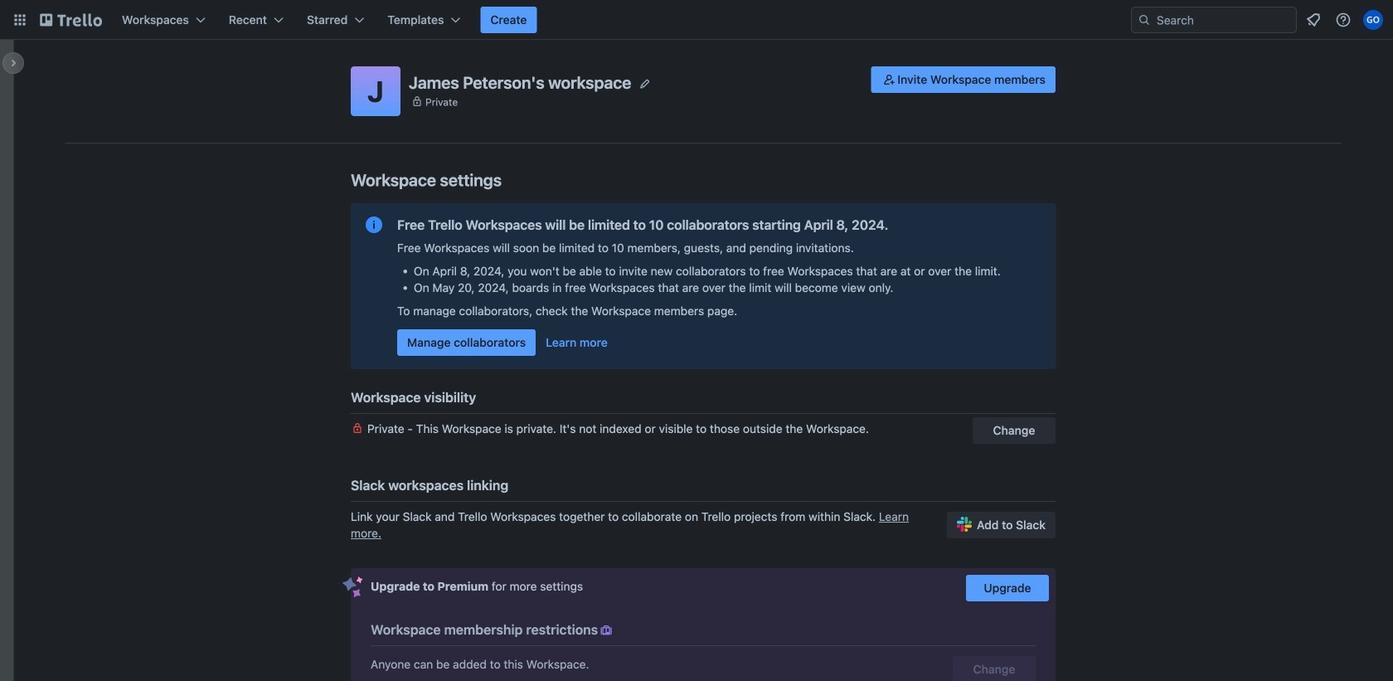 Task type: describe. For each thing, give the bounding box(es) containing it.
sm image
[[881, 71, 898, 88]]

sm image
[[598, 622, 615, 639]]

Search field
[[1152, 7, 1297, 32]]

back to home image
[[40, 7, 102, 33]]

sparkle image
[[343, 577, 363, 598]]

0 notifications image
[[1304, 10, 1324, 30]]



Task type: locate. For each thing, give the bounding box(es) containing it.
primary element
[[0, 0, 1394, 40]]

open information menu image
[[1336, 12, 1352, 28]]

search image
[[1138, 13, 1152, 27]]

gary orlando (garyorlando) image
[[1364, 10, 1384, 30]]



Task type: vqa. For each thing, say whether or not it's contained in the screenshot.
Gary Orlando (garyorlando) ICON
yes



